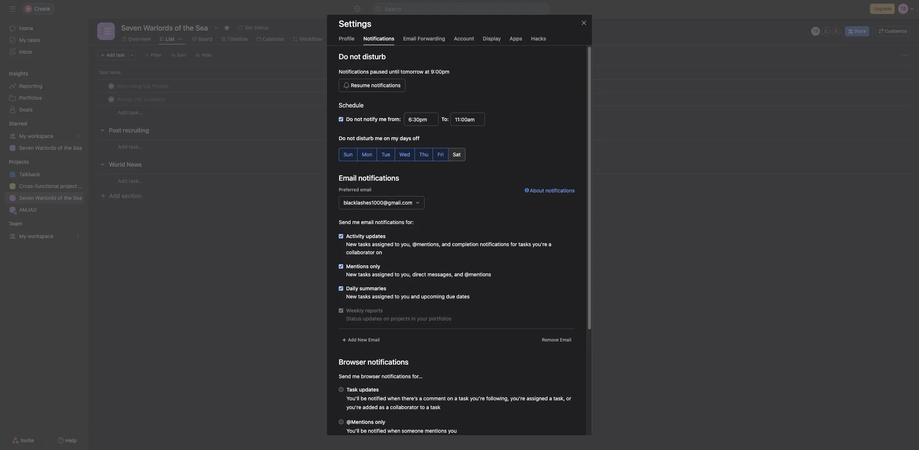 Task type: locate. For each thing, give the bounding box(es) containing it.
my workspace down team
[[19, 233, 53, 240]]

completed checkbox up completed image
[[107, 82, 116, 90]]

0 horizontal spatial collaborator
[[346, 250, 375, 256]]

notifications inside activity updates new tasks assigned to you, @mentions, and completion notifications for tasks you're a collaborator on
[[480, 241, 510, 248]]

about notifications
[[530, 188, 575, 194]]

to left @mentions,
[[395, 241, 400, 248]]

the down the project
[[64, 195, 72, 201]]

notifications down date
[[372, 82, 401, 88]]

blacklashes1000@gmail.com button
[[339, 196, 425, 210]]

a
[[549, 241, 552, 248], [420, 396, 422, 402], [455, 396, 458, 402], [550, 396, 553, 402], [386, 405, 389, 411], [427, 405, 429, 411]]

2 horizontal spatial email
[[561, 338, 572, 343]]

add task… button up section
[[118, 177, 143, 185]]

2 vertical spatial add task…
[[118, 178, 143, 184]]

board
[[198, 36, 213, 42]]

workspace down goals link
[[28, 133, 53, 139]]

@mentions only you'll be notified when someone mentions you
[[347, 419, 457, 435]]

invite
[[21, 438, 34, 444]]

do right do not notify me from: option in the left top of the page
[[346, 116, 353, 122]]

of inside projects 'element'
[[58, 195, 63, 201]]

add task… row for post recruiting
[[88, 140, 920, 154]]

1 vertical spatial you,
[[401, 272, 411, 278]]

starred
[[9, 121, 27, 127]]

starred element
[[0, 117, 88, 156]]

team
[[9, 221, 22, 227]]

1 vertical spatial you
[[449, 428, 457, 435]]

be right you'll on the left bottom of page
[[361, 396, 367, 402]]

notified inside task updates you'll be notified when there's a comment on a task you're following, you're assigned a task, or you're added as a collaborator to a task
[[368, 396, 386, 402]]

my workspace inside teams element
[[19, 233, 53, 240]]

forwarding
[[418, 35, 446, 42]]

updates inside task updates you'll be notified when there's a comment on a task you're following, you're assigned a task, or you're added as a collaborator to a task
[[359, 387, 379, 393]]

0 vertical spatial seven
[[19, 145, 34, 151]]

do up sun
[[339, 135, 346, 142]]

0 vertical spatial do
[[339, 52, 348, 61]]

1 vertical spatial send
[[339, 374, 351, 380]]

due
[[446, 294, 455, 300]]

task… down assign hq locations text box
[[129, 109, 143, 116]]

1 horizontal spatial you
[[449, 428, 457, 435]]

to inside daily summaries new tasks assigned to you and upcoming due dates
[[395, 294, 400, 300]]

1 vertical spatial notifications
[[339, 69, 369, 75]]

2 vertical spatial add task… button
[[118, 177, 143, 185]]

@mentions,
[[413, 241, 441, 248]]

2 add task… row from the top
[[88, 140, 920, 154]]

of inside starred element
[[58, 145, 63, 151]]

new down activity
[[346, 241, 357, 248]]

recruiting
[[123, 127, 149, 134]]

3 task… from the top
[[129, 178, 143, 184]]

your
[[417, 316, 428, 322]]

list
[[166, 36, 175, 42]]

0 vertical spatial task
[[116, 52, 125, 58]]

when
[[388, 396, 401, 402], [388, 428, 401, 435]]

notified
[[368, 396, 386, 402], [368, 428, 386, 435]]

task down comment
[[431, 405, 441, 411]]

resume
[[351, 82, 370, 88]]

1 add task… button from the top
[[118, 109, 143, 117]]

assigned inside activity updates new tasks assigned to you, @mentions, and completion notifications for tasks you're a collaborator on
[[372, 241, 394, 248]]

2 horizontal spatial task
[[459, 396, 469, 402]]

of for 2nd seven warlords of the sea link from the top
[[58, 195, 63, 201]]

1 vertical spatial seven warlords of the sea link
[[4, 192, 84, 204]]

add inside add task button
[[107, 52, 115, 58]]

2 vertical spatial my
[[19, 233, 26, 240]]

warlords inside starred element
[[35, 145, 56, 151]]

seven warlords of the sea link up talkback link
[[4, 142, 84, 154]]

my up inbox
[[19, 37, 26, 43]]

0 horizontal spatial task
[[116, 52, 125, 58]]

notifications up not disturb
[[364, 35, 395, 42]]

0 vertical spatial add task…
[[118, 109, 143, 116]]

0 vertical spatial my
[[19, 37, 26, 43]]

messages link
[[373, 35, 403, 43]]

on right comment
[[448, 396, 454, 402]]

daily summaries new tasks assigned to you and upcoming due dates
[[346, 286, 470, 300]]

seven warlords of the sea for seven warlords of the sea link within starred element
[[19, 145, 82, 151]]

assigned up summaries at left
[[372, 272, 394, 278]]

comment
[[424, 396, 446, 402]]

to inside mentions only new tasks assigned to you, direct messages, and @mentions
[[395, 272, 400, 278]]

upgrade
[[874, 6, 892, 11]]

1 workspace from the top
[[28, 133, 53, 139]]

overview link
[[122, 35, 151, 43]]

task left the name
[[99, 70, 108, 75]]

to up weekly reports status updates on projects in your portfolios
[[395, 294, 400, 300]]

1 vertical spatial sea
[[73, 195, 82, 201]]

0 vertical spatial send
[[339, 219, 351, 226]]

1 vertical spatial completed checkbox
[[107, 95, 116, 104]]

amjad
[[19, 207, 37, 213]]

0 vertical spatial completed checkbox
[[107, 82, 116, 90]]

board link
[[192, 35, 213, 43]]

paused
[[371, 69, 388, 75]]

task… up section
[[129, 178, 143, 184]]

only inside @mentions only you'll be notified when someone mentions you
[[375, 419, 386, 426]]

warlords for seven warlords of the sea link within starred element
[[35, 145, 56, 151]]

1 sea from the top
[[73, 145, 82, 151]]

task… down recruiting
[[129, 144, 143, 150]]

portfolios
[[19, 95, 42, 101]]

1 warlords from the top
[[35, 145, 56, 151]]

completed checkbox inside assign hq locations "cell"
[[107, 95, 116, 104]]

1 horizontal spatial email
[[404, 35, 417, 42]]

my inside my tasks link
[[19, 37, 26, 43]]

add task… button down assign hq locations text box
[[118, 109, 143, 117]]

tyler black row
[[88, 79, 920, 93]]

0 vertical spatial email
[[360, 187, 372, 193]]

task up you'll on the left bottom of page
[[347, 387, 358, 393]]

1 vertical spatial task
[[459, 396, 469, 402]]

not for notify
[[355, 116, 363, 122]]

1 vertical spatial my
[[19, 133, 26, 139]]

you're
[[470, 396, 485, 402], [511, 396, 526, 402], [347, 405, 362, 411]]

calendar
[[263, 36, 285, 42]]

@mentions
[[465, 272, 492, 278]]

assigned for only
[[372, 272, 394, 278]]

the up talkback link
[[64, 145, 72, 151]]

1 vertical spatial of
[[58, 195, 63, 201]]

home link
[[4, 22, 84, 34]]

to inside activity updates new tasks assigned to you, @mentions, and completion notifications for tasks you're a collaborator on
[[395, 241, 400, 248]]

assigned inside mentions only new tasks assigned to you, direct messages, and @mentions
[[372, 272, 394, 278]]

add inside add section button
[[109, 193, 120, 199]]

name
[[110, 70, 121, 75]]

0 vertical spatial add task… button
[[118, 109, 143, 117]]

warlords up talkback link
[[35, 145, 56, 151]]

when left someone on the left
[[388, 428, 401, 435]]

new for new tasks assigned to you, direct messages, and @mentions
[[346, 272, 357, 278]]

1 vertical spatial task
[[347, 387, 358, 393]]

and left 'completion'
[[442, 241, 451, 248]]

starred button
[[0, 120, 27, 128]]

tyler black button
[[328, 82, 367, 90]]

collaborator up mentions
[[346, 250, 375, 256]]

tasks for mentions only new tasks assigned to you, direct messages, and @mentions
[[358, 272, 371, 278]]

me up activity
[[353, 219, 360, 226]]

1 vertical spatial do
[[346, 116, 353, 122]]

and right 'messages,' on the bottom of the page
[[455, 272, 464, 278]]

you up weekly reports status updates on projects in your portfolios
[[401, 294, 410, 300]]

0 horizontal spatial and
[[411, 294, 420, 300]]

1 of from the top
[[58, 145, 63, 151]]

row
[[88, 66, 920, 79], [97, 79, 911, 80], [88, 93, 920, 106]]

2 seven warlords of the sea link from the top
[[4, 192, 84, 204]]

1 my workspace from the top
[[19, 133, 53, 139]]

me right disturb
[[375, 135, 383, 142]]

completed checkbox for assign hq locations text box
[[107, 95, 116, 104]]

warlords inside projects 'element'
[[35, 195, 56, 201]]

0 horizontal spatial task
[[99, 70, 108, 75]]

tasks down summaries at left
[[358, 294, 371, 300]]

None checkbox
[[339, 309, 343, 313]]

do not notify me from:
[[346, 116, 401, 122]]

you, inside activity updates new tasks assigned to you, @mentions, and completion notifications for tasks you're a collaborator on
[[401, 241, 411, 248]]

be for you'll
[[361, 428, 367, 435]]

you'll
[[347, 396, 360, 402]]

you, inside mentions only new tasks assigned to you, direct messages, and @mentions
[[401, 272, 411, 278]]

seven warlords of the sea inside projects 'element'
[[19, 195, 82, 201]]

1 seven from the top
[[19, 145, 34, 151]]

0 vertical spatial my workspace link
[[4, 130, 84, 142]]

0 vertical spatial task…
[[129, 109, 143, 116]]

1 my from the top
[[19, 37, 26, 43]]

assigned
[[372, 241, 394, 248], [372, 272, 394, 278], [372, 294, 394, 300], [527, 396, 548, 402]]

2 vertical spatial me
[[353, 374, 360, 380]]

display
[[483, 35, 501, 42]]

0 vertical spatial when
[[388, 396, 401, 402]]

warlords
[[35, 145, 56, 151], [35, 195, 56, 201]]

2 my from the top
[[19, 133, 26, 139]]

tb
[[813, 28, 819, 34]]

1 vertical spatial seven warlords of the sea
[[19, 195, 82, 201]]

3 add task… row from the top
[[88, 174, 920, 188]]

new inside daily summaries new tasks assigned to you and upcoming due dates
[[346, 294, 357, 300]]

you right mentions
[[449, 428, 457, 435]]

tyler
[[338, 83, 348, 89]]

Completed checkbox
[[107, 82, 116, 90], [107, 95, 116, 104]]

task inside button
[[116, 52, 125, 58]]

None checkbox
[[339, 234, 343, 239], [339, 265, 343, 269], [339, 287, 343, 291], [339, 234, 343, 239], [339, 265, 343, 269], [339, 287, 343, 291]]

notified inside @mentions only you'll be notified when someone mentions you
[[368, 428, 386, 435]]

share
[[855, 28, 867, 34]]

do for do not disturb
[[339, 52, 348, 61]]

completed checkbox inside recruiting top pirates cell
[[107, 82, 116, 90]]

not left notify
[[355, 116, 363, 122]]

tasks inside mentions only new tasks assigned to you, direct messages, and @mentions
[[358, 272, 371, 278]]

seven
[[19, 145, 34, 151], [19, 195, 34, 201]]

remove email button
[[539, 335, 575, 346]]

2 when from the top
[[388, 428, 401, 435]]

2 vertical spatial and
[[411, 294, 420, 300]]

0 vertical spatial sea
[[73, 145, 82, 151]]

2 of from the top
[[58, 195, 63, 201]]

tasks for daily summaries new tasks assigned to you and upcoming due dates
[[358, 294, 371, 300]]

add task…
[[118, 109, 143, 116], [118, 144, 143, 150], [118, 178, 143, 184]]

2 seven warlords of the sea from the top
[[19, 195, 82, 201]]

notified down @mentions
[[368, 428, 386, 435]]

1 the from the top
[[64, 145, 72, 151]]

2 my workspace from the top
[[19, 233, 53, 240]]

0 vertical spatial you,
[[401, 241, 411, 248]]

1 seven warlords of the sea link from the top
[[4, 142, 84, 154]]

0 vertical spatial the
[[64, 145, 72, 151]]

tue
[[382, 151, 391, 158]]

my workspace link down 'amjad' link
[[4, 231, 84, 243]]

seven warlords of the sea inside starred element
[[19, 145, 82, 151]]

1 vertical spatial be
[[361, 428, 367, 435]]

email notifications
[[339, 174, 400, 182]]

me left browser
[[353, 374, 360, 380]]

None text field
[[119, 21, 210, 34], [404, 113, 439, 126], [451, 113, 485, 126], [119, 21, 210, 34], [404, 113, 439, 126], [451, 113, 485, 126]]

1 vertical spatial not
[[347, 135, 355, 142]]

1 horizontal spatial task
[[347, 387, 358, 393]]

my workspace for my workspace link inside teams element
[[19, 233, 53, 240]]

assignee
[[328, 70, 347, 75]]

new down daily
[[346, 294, 357, 300]]

and left upcoming
[[411, 294, 420, 300]]

to inside task updates you'll be notified when there's a comment on a task you're following, you're assigned a task, or you're added as a collaborator to a task
[[420, 405, 425, 411]]

2 horizontal spatial you're
[[511, 396, 526, 402]]

1 vertical spatial add task… button
[[118, 143, 143, 151]]

assigned inside task updates you'll be notified when there's a comment on a task you're following, you're assigned a task, or you're added as a collaborator to a task
[[527, 396, 548, 402]]

add new email button
[[339, 335, 383, 346]]

1 vertical spatial warlords
[[35, 195, 56, 201]]

send up activity
[[339, 219, 351, 226]]

2 notified from the top
[[368, 428, 386, 435]]

assigned down summaries at left
[[372, 294, 394, 300]]

2 the from the top
[[64, 195, 72, 201]]

tomorrow
[[401, 69, 424, 75]]

notifications left for
[[480, 241, 510, 248]]

task…
[[129, 109, 143, 116], [129, 144, 143, 150], [129, 178, 143, 184]]

completed checkbox down completed icon
[[107, 95, 116, 104]]

until
[[389, 69, 400, 75]]

2 horizontal spatial and
[[455, 272, 464, 278]]

you, for direct
[[401, 272, 411, 278]]

1 when from the top
[[388, 396, 401, 402]]

assigned inside daily summaries new tasks assigned to you and upcoming due dates
[[372, 294, 394, 300]]

2 warlords from the top
[[35, 195, 56, 201]]

notifications left for:
[[375, 219, 405, 226]]

world news button
[[109, 158, 142, 171]]

1 my workspace link from the top
[[4, 130, 84, 142]]

sea inside starred element
[[73, 145, 82, 151]]

due
[[371, 70, 380, 75]]

0 vertical spatial warlords
[[35, 145, 56, 151]]

tasks down mentions
[[358, 272, 371, 278]]

to down comment
[[420, 405, 425, 411]]

mon
[[362, 151, 373, 158]]

updates down send me email notifications for: on the left of the page
[[366, 233, 386, 240]]

1 vertical spatial updates
[[363, 316, 382, 322]]

global element
[[0, 18, 88, 62]]

my workspace link down goals link
[[4, 130, 84, 142]]

task… for recruiting
[[129, 144, 143, 150]]

tasks inside daily summaries new tasks assigned to you and upcoming due dates
[[358, 294, 371, 300]]

you, left direct
[[401, 272, 411, 278]]

2 add task… from the top
[[118, 144, 143, 150]]

2 send from the top
[[339, 374, 351, 380]]

email right remove
[[561, 338, 572, 343]]

0 vertical spatial you
[[401, 294, 410, 300]]

my inside teams element
[[19, 233, 26, 240]]

tyler black
[[338, 83, 361, 89]]

2 vertical spatial do
[[339, 135, 346, 142]]

cross-
[[19, 183, 35, 189]]

1 vertical spatial the
[[64, 195, 72, 201]]

3 my from the top
[[19, 233, 26, 240]]

assigned left task,
[[527, 396, 548, 402]]

as
[[379, 405, 385, 411]]

of up talkback link
[[58, 145, 63, 151]]

new inside mentions only new tasks assigned to you, direct messages, and @mentions
[[346, 272, 357, 278]]

2 my workspace link from the top
[[4, 231, 84, 243]]

you, left @mentions,
[[401, 241, 411, 248]]

someone
[[402, 428, 424, 435]]

seven up "projects"
[[19, 145, 34, 151]]

add task… up section
[[118, 178, 143, 184]]

sea inside projects 'element'
[[73, 195, 82, 201]]

to for updates
[[395, 241, 400, 248]]

new down status
[[358, 338, 367, 343]]

only inside mentions only new tasks assigned to you, direct messages, and @mentions
[[370, 264, 381, 270]]

1 vertical spatial me
[[353, 219, 360, 226]]

news
[[127, 161, 142, 168]]

1 vertical spatial my workspace link
[[4, 231, 84, 243]]

direct
[[413, 272, 426, 278]]

messages
[[378, 36, 403, 42]]

task for task name
[[99, 70, 108, 75]]

summaries
[[360, 286, 387, 292]]

1 vertical spatial only
[[375, 419, 386, 426]]

task… inside the header untitled section tree grid
[[129, 109, 143, 116]]

new inside activity updates new tasks assigned to you, @mentions, and completion notifications for tasks you're a collaborator on
[[346, 241, 357, 248]]

for:
[[406, 219, 414, 226]]

when inside @mentions only you'll be notified when someone mentions you
[[388, 428, 401, 435]]

remove email
[[542, 338, 572, 343]]

1 vertical spatial my workspace
[[19, 233, 53, 240]]

about notifications link
[[525, 187, 575, 219]]

a right there's
[[420, 396, 422, 402]]

collaborator inside task updates you'll be notified when there's a comment on a task you're following, you're assigned a task, or you're added as a collaborator to a task
[[390, 405, 419, 411]]

0 vertical spatial be
[[361, 396, 367, 402]]

0 vertical spatial workspace
[[28, 133, 53, 139]]

2 vertical spatial task…
[[129, 178, 143, 184]]

0 vertical spatial and
[[442, 241, 451, 248]]

2 add task… button from the top
[[118, 143, 143, 151]]

workspace down 'amjad' link
[[28, 233, 53, 240]]

2 vertical spatial add task… row
[[88, 174, 920, 188]]

add down post recruiting on the left of page
[[118, 144, 127, 150]]

completion
[[452, 241, 479, 248]]

my down starred
[[19, 133, 26, 139]]

1 horizontal spatial collaborator
[[390, 405, 419, 411]]

1 be from the top
[[361, 396, 367, 402]]

1 vertical spatial collaborator
[[390, 405, 419, 411]]

be inside task updates you'll be notified when there's a comment on a task you're following, you're assigned a task, or you're added as a collaborator to a task
[[361, 396, 367, 402]]

1 vertical spatial workspace
[[28, 233, 53, 240]]

my inside starred element
[[19, 133, 26, 139]]

1 completed checkbox from the top
[[107, 82, 116, 90]]

do down profile button
[[339, 52, 348, 61]]

the inside starred element
[[64, 145, 72, 151]]

do for do not notify me from:
[[346, 116, 353, 122]]

1 vertical spatial and
[[455, 272, 464, 278]]

updates inside activity updates new tasks assigned to you, @mentions, and completion notifications for tasks you're a collaborator on
[[366, 233, 386, 240]]

warlords down cross-functional project plan "link"
[[35, 195, 56, 201]]

0 vertical spatial my workspace
[[19, 133, 53, 139]]

1 you, from the top
[[401, 241, 411, 248]]

notified up the "as"
[[368, 396, 386, 402]]

0 vertical spatial add task… row
[[88, 106, 920, 119]]

add task… button for recruiting
[[118, 143, 143, 151]]

1 vertical spatial seven
[[19, 195, 34, 201]]

2 sea from the top
[[73, 195, 82, 201]]

0 vertical spatial of
[[58, 145, 63, 151]]

0 horizontal spatial you
[[401, 294, 410, 300]]

2 you, from the top
[[401, 272, 411, 278]]

when inside task updates you'll be notified when there's a comment on a task you're following, you're assigned a task, or you're added as a collaborator to a task
[[388, 396, 401, 402]]

be down @mentions
[[361, 428, 367, 435]]

None radio
[[339, 388, 344, 393], [339, 420, 344, 425], [339, 388, 344, 393], [339, 420, 344, 425]]

email forwarding
[[404, 35, 446, 42]]

2 seven from the top
[[19, 195, 34, 201]]

1 notified from the top
[[368, 396, 386, 402]]

2 workspace from the top
[[28, 233, 53, 240]]

1 vertical spatial notified
[[368, 428, 386, 435]]

notify
[[364, 116, 378, 122]]

2 vertical spatial updates
[[359, 387, 379, 393]]

0 vertical spatial not
[[355, 116, 363, 122]]

insights
[[9, 70, 28, 77]]

seven warlords of the sea up talkback link
[[19, 145, 82, 151]]

do
[[339, 52, 348, 61], [346, 116, 353, 122], [339, 135, 346, 142]]

0 vertical spatial only
[[370, 264, 381, 270]]

post recruiting
[[109, 127, 149, 134]]

notifications up black
[[339, 69, 369, 75]]

to up daily summaries new tasks assigned to you and upcoming due dates
[[395, 272, 400, 278]]

my down team
[[19, 233, 26, 240]]

activity updates new tasks assigned to you, @mentions, and completion notifications for tasks you're a collaborator on
[[346, 233, 552, 256]]

notifications for notifications
[[364, 35, 395, 42]]

notifications left for…
[[382, 374, 411, 380]]

0 vertical spatial updates
[[366, 233, 386, 240]]

2 be from the top
[[361, 428, 367, 435]]

0 vertical spatial notified
[[368, 396, 386, 402]]

0 vertical spatial seven warlords of the sea
[[19, 145, 82, 151]]

add task… down assign hq locations text box
[[118, 109, 143, 116]]

Assign HQ locations text field
[[116, 96, 168, 103]]

3 add task… button from the top
[[118, 177, 143, 185]]

seven warlords of the sea link inside starred element
[[4, 142, 84, 154]]

1 add task… from the top
[[118, 109, 143, 116]]

on left projects
[[384, 316, 390, 322]]

a inside activity updates new tasks assigned to you, @mentions, and completion notifications for tasks you're a collaborator on
[[549, 241, 552, 248]]

1 vertical spatial add task… row
[[88, 140, 920, 154]]

goals
[[19, 107, 33, 113]]

do not disturb
[[339, 52, 386, 61]]

not left disturb
[[347, 135, 355, 142]]

only for mentions only
[[370, 264, 381, 270]]

email left files
[[404, 35, 417, 42]]

be inside @mentions only you'll be notified when someone mentions you
[[361, 428, 367, 435]]

notifications for notifications paused until tomorrow at 9:00pm
[[339, 69, 369, 75]]

a right comment
[[455, 396, 458, 402]]

0 vertical spatial notifications
[[364, 35, 395, 42]]

send for send me email notifications for:
[[339, 219, 351, 226]]

of down 'cross-functional project plan'
[[58, 195, 63, 201]]

add task… button down post recruiting on the left of page
[[118, 143, 143, 151]]

task up the name
[[116, 52, 125, 58]]

email up activity
[[361, 219, 374, 226]]

add task… button inside the header untitled section tree grid
[[118, 109, 143, 117]]

seven down cross-
[[19, 195, 34, 201]]

my workspace inside starred element
[[19, 133, 53, 139]]

updates for task updates
[[359, 387, 379, 393]]

add section
[[109, 193, 142, 199]]

2 completed checkbox from the top
[[107, 95, 116, 104]]

you're right following,
[[511, 396, 526, 402]]

wed
[[400, 151, 410, 158]]

0 vertical spatial seven warlords of the sea link
[[4, 142, 84, 154]]

my workspace down starred
[[19, 133, 53, 139]]

upcoming
[[421, 294, 445, 300]]

add up post recruiting button
[[118, 109, 127, 116]]

a right you're at the right
[[549, 241, 552, 248]]

add task… row
[[88, 106, 920, 119], [88, 140, 920, 154], [88, 174, 920, 188]]

you inside daily summaries new tasks assigned to you and upcoming due dates
[[401, 294, 410, 300]]

send up you'll on the left bottom of page
[[339, 374, 351, 380]]

1 vertical spatial when
[[388, 428, 401, 435]]

seven warlords of the sea down 'cross-functional project plan'
[[19, 195, 82, 201]]

you inside @mentions only you'll be notified when someone mentions you
[[449, 428, 457, 435]]

0 vertical spatial task
[[99, 70, 108, 75]]

or
[[567, 396, 572, 402]]

1 horizontal spatial and
[[442, 241, 451, 248]]

2 task… from the top
[[129, 144, 143, 150]]

account
[[454, 35, 475, 42]]

you're down you'll on the left bottom of page
[[347, 405, 362, 411]]

task right comment
[[459, 396, 469, 402]]

on down send me email notifications for: on the left of the page
[[376, 250, 382, 256]]

tasks down activity
[[358, 241, 371, 248]]

new for new tasks assigned to you and upcoming due dates
[[346, 294, 357, 300]]

1 vertical spatial task…
[[129, 144, 143, 150]]

1 vertical spatial add task…
[[118, 144, 143, 150]]

2 vertical spatial task
[[431, 405, 441, 411]]

tasks right for
[[519, 241, 532, 248]]

email up browser notifications
[[369, 338, 380, 343]]

1 horizontal spatial you're
[[470, 396, 485, 402]]

1 task… from the top
[[129, 109, 143, 116]]

new down mentions
[[346, 272, 357, 278]]

mentions only new tasks assigned to you, direct messages, and @mentions
[[346, 264, 492, 278]]

add left section
[[109, 193, 120, 199]]

1 send from the top
[[339, 219, 351, 226]]

1 seven warlords of the sea from the top
[[19, 145, 82, 151]]

0 vertical spatial collaborator
[[346, 250, 375, 256]]

task inside task updates you'll be notified when there's a comment on a task you're following, you're assigned a task, or you're added as a collaborator to a task
[[347, 387, 358, 393]]

portfolios
[[429, 316, 452, 322]]

email forwarding button
[[404, 35, 446, 45]]

projects element
[[0, 156, 88, 217]]

for…
[[413, 374, 423, 380]]

3 add task… from the top
[[118, 178, 143, 184]]

add down status
[[348, 338, 357, 343]]

dashboard
[[337, 36, 364, 42]]



Task type: describe. For each thing, give the bounding box(es) containing it.
project
[[60, 183, 77, 189]]

remove from starred image
[[224, 25, 230, 31]]

browser notifications
[[339, 358, 409, 367]]

workspace inside teams element
[[28, 233, 53, 240]]

days off
[[400, 135, 420, 142]]

notifications right about
[[546, 188, 575, 194]]

world
[[109, 161, 125, 168]]

0 horizontal spatial email
[[369, 338, 380, 343]]

calendar link
[[257, 35, 285, 43]]

and inside daily summaries new tasks assigned to you and upcoming due dates
[[411, 294, 420, 300]]

on inside task updates you'll be notified when there's a comment on a task you're following, you're assigned a task, or you're added as a collaborator to a task
[[448, 396, 454, 402]]

completed image
[[107, 82, 116, 90]]

header untitled section tree grid
[[88, 79, 920, 119]]

post recruiting button
[[109, 124, 149, 137]]

weekly reports status updates on projects in your portfolios
[[346, 308, 452, 322]]

add task… button for news
[[118, 177, 143, 185]]

me for email
[[353, 219, 360, 226]]

blacklashes1000@gmail.com
[[344, 200, 413, 206]]

on inside weekly reports status updates on projects in your portfolios
[[384, 316, 390, 322]]

close image
[[582, 20, 587, 26]]

task,
[[554, 396, 565, 402]]

send me browser notifications for…
[[339, 374, 423, 380]]

1 add task… row from the top
[[88, 106, 920, 119]]

not for disturb
[[347, 135, 355, 142]]

display button
[[483, 35, 501, 45]]

due date
[[371, 70, 390, 75]]

send me email notifications for:
[[339, 219, 414, 226]]

and inside activity updates new tasks assigned to you, @mentions, and completion notifications for tasks you're a collaborator on
[[442, 241, 451, 248]]

dashboard link
[[331, 35, 364, 43]]

apps
[[510, 35, 523, 42]]

task… for news
[[129, 178, 143, 184]]

add inside add new email button
[[348, 338, 357, 343]]

seven inside starred element
[[19, 145, 34, 151]]

be for you'll
[[361, 396, 367, 402]]

my workspace for 1st my workspace link
[[19, 133, 53, 139]]

tasks for activity updates new tasks assigned to you, @mentions, and completion notifications for tasks you're a collaborator on
[[358, 241, 371, 248]]

tb button
[[812, 27, 821, 36]]

and inside mentions only new tasks assigned to you, direct messages, and @mentions
[[455, 272, 464, 278]]

assigned for summaries
[[372, 294, 394, 300]]

add task… row for world news
[[88, 174, 920, 188]]

projects
[[391, 316, 410, 322]]

new for new tasks assigned to you, @mentions, and completion notifications for tasks you're a collaborator on
[[346, 241, 357, 248]]

to for only
[[395, 272, 400, 278]]

world news
[[109, 161, 142, 168]]

status
[[346, 316, 362, 322]]

Recruiting top Pirates text field
[[116, 82, 171, 90]]

upgrade button
[[871, 4, 896, 14]]

timeline link
[[221, 35, 248, 43]]

on inside activity updates new tasks assigned to you, @mentions, and completion notifications for tasks you're a collaborator on
[[376, 250, 382, 256]]

my workspace link inside teams element
[[4, 231, 84, 243]]

you're
[[533, 241, 548, 248]]

settings
[[339, 18, 372, 29]]

send for send me browser notifications for…
[[339, 374, 351, 380]]

dates
[[457, 294, 470, 300]]

seven inside projects 'element'
[[19, 195, 34, 201]]

completed checkbox for recruiting top pirates text field at the top left of page
[[107, 82, 116, 90]]

cross-functional project plan link
[[4, 181, 88, 192]]

team button
[[0, 220, 22, 228]]

mentions
[[425, 428, 447, 435]]

a right the "as"
[[386, 405, 389, 411]]

0 vertical spatial me
[[375, 135, 383, 142]]

a down comment
[[427, 405, 429, 411]]

me for browser
[[353, 374, 360, 380]]

row containing task name
[[88, 66, 920, 79]]

collapse task list for this section image
[[100, 128, 105, 133]]

talkback
[[19, 171, 40, 178]]

add inside the header untitled section tree grid
[[118, 109, 127, 116]]

Do not notify me from: checkbox
[[339, 117, 343, 122]]

notified for only
[[368, 428, 386, 435]]

activity
[[346, 233, 365, 240]]

1 vertical spatial email
[[361, 219, 374, 226]]

a left task,
[[550, 396, 553, 402]]

plan
[[78, 183, 88, 189]]

there's
[[402, 396, 418, 402]]

sat
[[453, 151, 461, 158]]

notifications inside button
[[372, 82, 401, 88]]

added
[[363, 405, 378, 411]]

overview
[[128, 36, 151, 42]]

new inside button
[[358, 338, 367, 343]]

daily
[[346, 286, 358, 292]]

browser
[[361, 374, 381, 380]]

add task button
[[97, 50, 128, 60]]

assign hq locations cell
[[88, 93, 325, 106]]

task for task updates you'll be notified when there's a comment on a task you're following, you're assigned a task, or you're added as a collaborator to a task
[[347, 387, 358, 393]]

inbox link
[[4, 46, 84, 58]]

about
[[530, 188, 545, 194]]

add task… for news
[[118, 178, 143, 184]]

add task… inside the header untitled section tree grid
[[118, 109, 143, 116]]

insights element
[[0, 67, 88, 117]]

sea for seven warlords of the sea link within starred element
[[73, 145, 82, 151]]

add task… for recruiting
[[118, 144, 143, 150]]

do for do not disturb me on my days off
[[339, 135, 346, 142]]

mentions
[[346, 264, 369, 270]]

the inside projects 'element'
[[64, 195, 72, 201]]

hide sidebar image
[[10, 6, 15, 12]]

sea for 2nd seven warlords of the sea link from the top
[[73, 195, 82, 201]]

my for my tasks link
[[19, 37, 26, 43]]

functional
[[35, 183, 59, 189]]

gantt link
[[438, 35, 457, 43]]

@mentions
[[347, 419, 374, 426]]

notifications paused until tomorrow at 9:00pm
[[339, 69, 450, 75]]

1 horizontal spatial task
[[431, 405, 441, 411]]

do not disturb me on my days off
[[339, 135, 420, 142]]

notified for updates
[[368, 396, 386, 402]]

0 horizontal spatial you're
[[347, 405, 362, 411]]

add up add section button
[[118, 178, 127, 184]]

of for seven warlords of the sea link within starred element
[[58, 145, 63, 151]]

collaborator inside activity updates new tasks assigned to you, @mentions, and completion notifications for tasks you're a collaborator on
[[346, 250, 375, 256]]

preferred email
[[339, 187, 372, 193]]

my for 1st my workspace link
[[19, 133, 26, 139]]

warlords for 2nd seven warlords of the sea link from the top
[[35, 195, 56, 201]]

my for my workspace link inside teams element
[[19, 233, 26, 240]]

list image
[[102, 27, 111, 36]]

seven warlords of the sea for 2nd seven warlords of the sea link from the top
[[19, 195, 82, 201]]

thu
[[420, 151, 429, 158]]

tasks inside global "element"
[[28, 37, 40, 43]]

add task
[[107, 52, 125, 58]]

sun
[[344, 151, 353, 158]]

to for summaries
[[395, 294, 400, 300]]

on left my
[[384, 135, 390, 142]]

assigned for updates
[[372, 241, 394, 248]]

talkback link
[[4, 169, 84, 181]]

account button
[[454, 35, 475, 45]]

only for @mentions only
[[375, 419, 386, 426]]

cross-functional project plan
[[19, 183, 88, 189]]

files link
[[412, 35, 429, 43]]

fri
[[438, 151, 444, 158]]

recruiting top pirates cell
[[88, 79, 325, 93]]

9:00pm
[[431, 69, 450, 75]]

disturb
[[357, 135, 374, 142]]

portfolios link
[[4, 92, 84, 104]]

task name
[[99, 70, 121, 75]]

when for someone
[[388, 428, 401, 435]]

updates for activity updates
[[366, 233, 386, 240]]

updates inside weekly reports status updates on projects in your portfolios
[[363, 316, 382, 322]]

resume notifications button
[[339, 79, 406, 92]]

completed image
[[107, 95, 116, 104]]

reporting link
[[4, 80, 84, 92]]

weekly
[[346, 308, 364, 314]]

my tasks
[[19, 37, 40, 43]]

you, for @mentions,
[[401, 241, 411, 248]]

for
[[511, 241, 518, 248]]

teams element
[[0, 217, 88, 244]]

workspace inside starred element
[[28, 133, 53, 139]]

collapse task list for this section image
[[100, 162, 105, 168]]

when for there's
[[388, 396, 401, 402]]



Task type: vqa. For each thing, say whether or not it's contained in the screenshot.
1st Mark complete image from the top of the page
no



